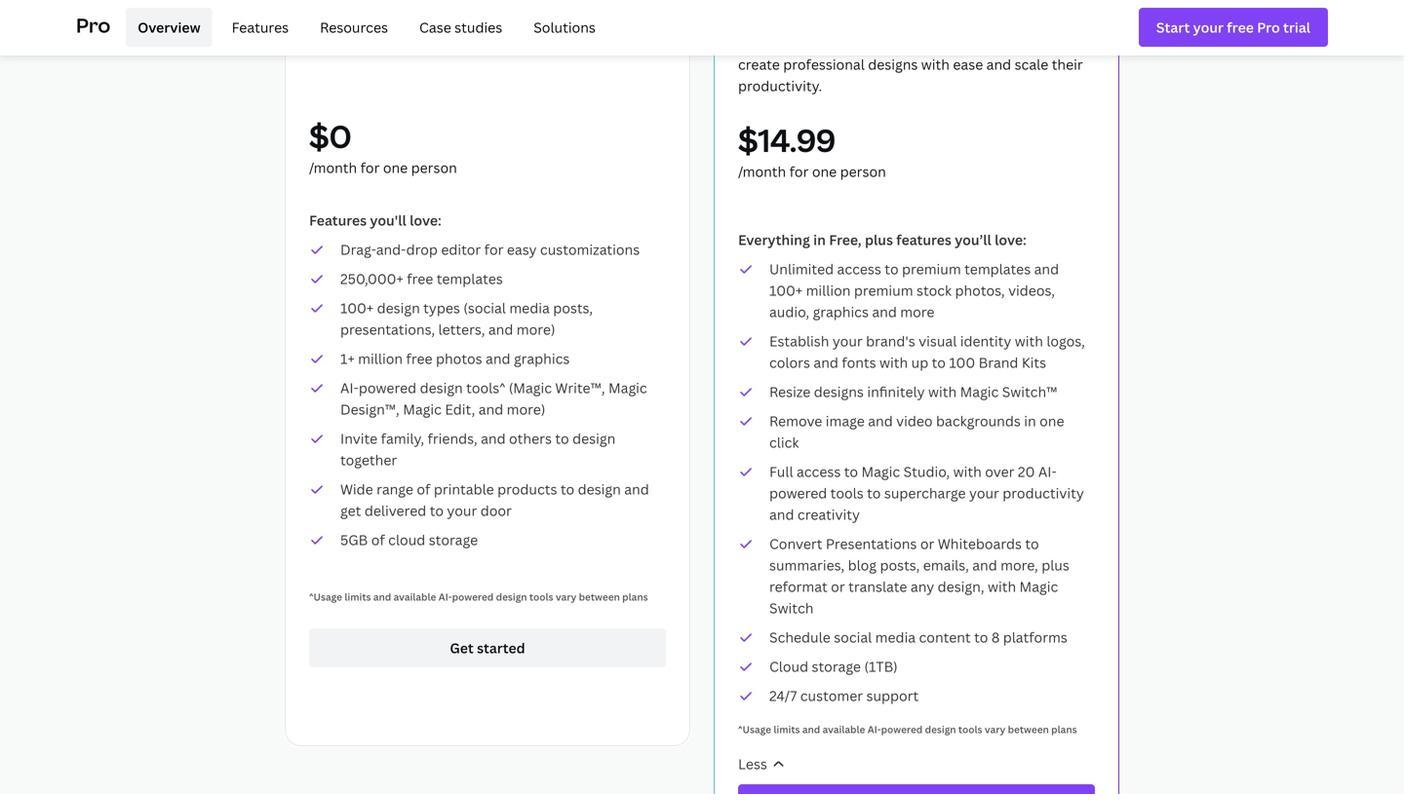 Task type: describe. For each thing, give the bounding box(es) containing it.
case studies
[[419, 18, 502, 36]]

pro element
[[76, 0, 1328, 55]]

pro
[[76, 12, 110, 38]]

solutions
[[534, 18, 596, 36]]

overview link
[[126, 8, 212, 47]]

solutions link
[[522, 8, 607, 47]]

case studies link
[[408, 8, 514, 47]]

studies
[[455, 18, 502, 36]]



Task type: locate. For each thing, give the bounding box(es) containing it.
menu bar
[[118, 8, 607, 47]]

menu bar containing overview
[[118, 8, 607, 47]]

resources
[[320, 18, 388, 36]]

overview
[[138, 18, 200, 36]]

resources link
[[308, 8, 400, 47]]

features link
[[220, 8, 300, 47]]

features
[[232, 18, 289, 36]]

menu bar inside pro element
[[118, 8, 607, 47]]

case
[[419, 18, 451, 36]]



Task type: vqa. For each thing, say whether or not it's contained in the screenshot.
CASE STUDIES on the top left
yes



